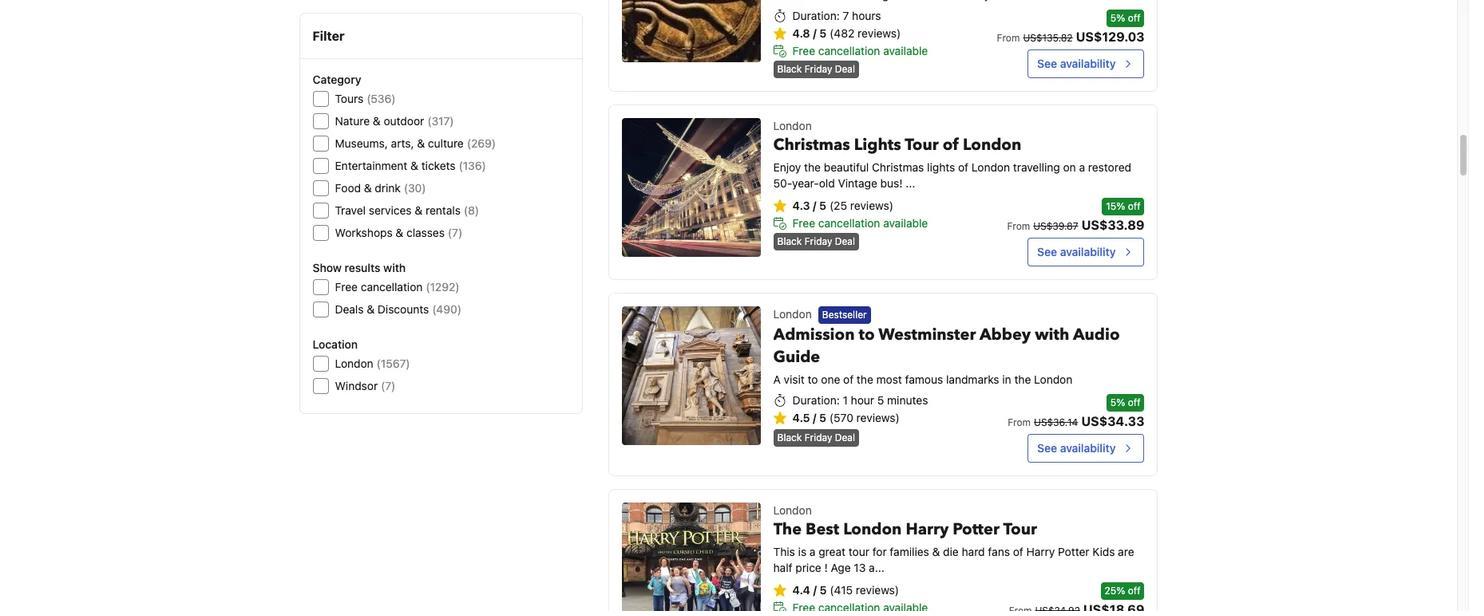 Task type: describe. For each thing, give the bounding box(es) containing it.
show
[[313, 261, 342, 275]]

1 available from the top
[[884, 44, 928, 57]]

see for london
[[1038, 245, 1058, 258]]

windsor (7)
[[335, 379, 396, 393]]

4.8
[[793, 26, 810, 40]]

off for us$129.03
[[1128, 12, 1141, 24]]

50-
[[774, 176, 792, 190]]

fans
[[988, 545, 1010, 559]]

1 vertical spatial harry
[[1027, 545, 1055, 559]]

one
[[821, 373, 841, 387]]

lights
[[854, 134, 901, 155]]

black friday deal for admission
[[778, 432, 855, 444]]

category
[[313, 73, 361, 86]]

best
[[806, 519, 840, 541]]

us$39.87
[[1034, 220, 1079, 232]]

the best london harry potter tour image
[[622, 503, 761, 612]]

deal for admission
[[835, 432, 855, 444]]

tour inside the london the best london harry potter tour this is a great tour for families & die hard fans of harry potter  kids are half price ! age 13 a...
[[1004, 519, 1038, 541]]

us$129.03
[[1076, 29, 1145, 44]]

tour
[[849, 545, 870, 559]]

5% off from us$135.82 us$129.03
[[997, 12, 1145, 44]]

landmarks
[[947, 373, 1000, 387]]

vintage
[[838, 176, 878, 190]]

tour inside london christmas lights tour of london enjoy the beautiful christmas lights of london travelling on a restored 50-year-old vintage bus! ...
[[905, 134, 939, 155]]

1 deal from the top
[[835, 63, 855, 75]]

us$33.89
[[1082, 218, 1145, 232]]

1 horizontal spatial the
[[857, 373, 874, 387]]

christmas lights tour of london image
[[622, 118, 761, 257]]

half
[[774, 561, 793, 575]]

5 for (570 reviews)
[[819, 411, 827, 425]]

show results with
[[313, 261, 406, 275]]

2 horizontal spatial the
[[1015, 373, 1031, 387]]

london up windsor
[[335, 357, 374, 371]]

2 free cancellation available from the top
[[793, 216, 928, 230]]

drink
[[375, 181, 401, 195]]

deals
[[335, 303, 364, 316]]

duration: for us$129.03
[[793, 8, 840, 22]]

1 vertical spatial cancellation
[[819, 216, 881, 230]]

for
[[873, 545, 887, 559]]

lights
[[927, 160, 956, 174]]

off for us$33.89
[[1128, 200, 1141, 212]]

(25
[[830, 199, 847, 212]]

1 vertical spatial potter
[[1058, 545, 1090, 559]]

duration: 1 hour 5 minutes
[[793, 394, 928, 407]]

1 vertical spatial christmas
[[872, 160, 924, 174]]

this
[[774, 545, 795, 559]]

services
[[369, 204, 412, 217]]

hours
[[852, 8, 881, 22]]

is
[[798, 545, 807, 559]]

food
[[335, 181, 361, 195]]

1 horizontal spatial to
[[859, 324, 875, 346]]

free cancellation (1292)
[[335, 280, 460, 294]]

4.5
[[793, 411, 810, 425]]

travel services & rentals (8)
[[335, 204, 479, 217]]

& inside the london the best london harry potter tour this is a great tour for families & die hard fans of harry potter  kids are half price ! age 13 a...
[[933, 545, 940, 559]]

hour
[[851, 394, 875, 407]]

& right arts,
[[417, 137, 425, 150]]

1 see availability from the top
[[1038, 56, 1116, 70]]

/ for 4.3
[[813, 199, 817, 212]]

year-
[[792, 176, 819, 190]]

admission to westminster abbey with audio guide image
[[622, 306, 761, 445]]

the making of harry potter at warner bros studio image
[[622, 0, 761, 62]]

of inside the admission to westminster abbey with audio guide a visit to one of the most famous landmarks in the london
[[844, 373, 854, 387]]

guide
[[774, 347, 821, 368]]

travelling
[[1013, 160, 1061, 174]]

of inside the london the best london harry potter tour this is a great tour for families & die hard fans of harry potter  kids are half price ! age 13 a...
[[1013, 545, 1024, 559]]

/ for 4.5
[[813, 411, 817, 425]]

0 vertical spatial free
[[793, 44, 816, 57]]

reviews) for 4.3 / 5 (25 reviews)
[[850, 199, 894, 212]]

admission
[[774, 324, 855, 346]]

1 black friday deal from the top
[[778, 63, 855, 75]]

kids
[[1093, 545, 1115, 559]]

(570
[[830, 411, 854, 425]]

4.3 / 5 (25 reviews)
[[793, 199, 894, 212]]

0 vertical spatial (7)
[[448, 226, 463, 240]]

london inside the admission to westminster abbey with audio guide a visit to one of the most famous landmarks in the london
[[1034, 373, 1073, 387]]

travel
[[335, 204, 366, 217]]

london up the
[[774, 504, 812, 518]]

classes
[[407, 226, 445, 240]]

(8)
[[464, 204, 479, 217]]

a inside london christmas lights tour of london enjoy the beautiful christmas lights of london travelling on a restored 50-year-old vintage bus! ...
[[1079, 160, 1086, 174]]

(269)
[[467, 137, 496, 150]]

4.4 / 5 (415 reviews)
[[793, 584, 899, 597]]

0 horizontal spatial harry
[[906, 519, 949, 541]]

arts,
[[391, 137, 414, 150]]

/ for 4.4
[[813, 584, 817, 597]]

duration: for us$34.33
[[793, 394, 840, 407]]

1 availability from the top
[[1060, 56, 1116, 70]]

food & drink (30)
[[335, 181, 426, 195]]

a
[[774, 373, 781, 387]]

location
[[313, 338, 358, 351]]

friday for admission
[[805, 432, 833, 444]]

0 vertical spatial with
[[384, 261, 406, 275]]

(1567)
[[377, 357, 410, 371]]

(536)
[[367, 92, 396, 105]]

london up enjoy
[[774, 119, 812, 132]]

beautiful
[[824, 160, 869, 174]]

4.5 / 5 (570 reviews)
[[793, 411, 900, 425]]

deals & discounts (490)
[[335, 303, 462, 316]]

westminster
[[879, 324, 976, 346]]

5 right hour
[[878, 394, 885, 407]]

4.4
[[793, 584, 811, 597]]

entertainment & tickets (136)
[[335, 159, 486, 173]]

london (1567)
[[335, 357, 410, 371]]

workshops
[[335, 226, 393, 240]]

london christmas lights tour of london enjoy the beautiful christmas lights of london travelling on a restored 50-year-old vintage bus! ...
[[774, 119, 1132, 190]]

0 horizontal spatial (7)
[[381, 379, 396, 393]]

culture
[[428, 137, 464, 150]]

great
[[819, 545, 846, 559]]

die
[[943, 545, 959, 559]]

5 for (25 reviews)
[[820, 199, 827, 212]]

the inside london christmas lights tour of london enjoy the beautiful christmas lights of london travelling on a restored 50-year-old vintage bus! ...
[[804, 160, 821, 174]]

5 for (415 reviews)
[[820, 584, 827, 597]]



Task type: vqa. For each thing, say whether or not it's contained in the screenshot.
right the
yes



Task type: locate. For each thing, give the bounding box(es) containing it.
deal down 4.5 / 5 (570 reviews) at the bottom right of page
[[835, 432, 855, 444]]

3 / from the top
[[813, 411, 817, 425]]

15%
[[1106, 200, 1126, 212]]

1 vertical spatial duration:
[[793, 394, 840, 407]]

free cancellation available
[[793, 44, 928, 57], [793, 216, 928, 230]]

7
[[843, 8, 849, 22]]

1
[[843, 394, 848, 407]]

2 vertical spatial availability
[[1060, 442, 1116, 455]]

tour up lights
[[905, 134, 939, 155]]

in
[[1003, 373, 1012, 387]]

london up travelling
[[963, 134, 1022, 155]]

3 see availability from the top
[[1038, 442, 1116, 455]]

& left drink
[[364, 181, 372, 195]]

5 left '(415'
[[820, 584, 827, 597]]

5% up us$34.33
[[1111, 397, 1126, 409]]

3 availability from the top
[[1060, 442, 1116, 455]]

black for london
[[778, 235, 802, 247]]

(1292)
[[426, 280, 460, 294]]

reviews) for 4.4 / 5 (415 reviews)
[[856, 584, 899, 597]]

tickets
[[422, 159, 456, 173]]

from inside 5% off from us$135.82 us$129.03
[[997, 32, 1020, 44]]

cancellation
[[819, 44, 881, 57], [819, 216, 881, 230], [361, 280, 423, 294]]

0 horizontal spatial potter
[[953, 519, 1000, 541]]

reviews) for 4.8 / 5 (482 reviews)
[[858, 26, 901, 40]]

of right one
[[844, 373, 854, 387]]

1 5% from the top
[[1111, 12, 1126, 24]]

1 horizontal spatial (7)
[[448, 226, 463, 240]]

abbey
[[980, 324, 1031, 346]]

see availability
[[1038, 56, 1116, 70], [1038, 245, 1116, 258], [1038, 442, 1116, 455]]

1 vertical spatial with
[[1035, 324, 1070, 346]]

friday for london
[[805, 235, 833, 247]]

free up the deals
[[335, 280, 358, 294]]

1 vertical spatial tour
[[1004, 519, 1038, 541]]

& right the deals
[[367, 303, 375, 316]]

2 black friday deal from the top
[[778, 235, 855, 247]]

5 for (482 reviews)
[[820, 26, 827, 40]]

1 horizontal spatial a
[[1079, 160, 1086, 174]]

see down us$135.82
[[1038, 56, 1058, 70]]

from inside 15% off from us$39.87 us$33.89
[[1008, 220, 1031, 232]]

1 vertical spatial friday
[[805, 235, 833, 247]]

1 vertical spatial available
[[884, 216, 928, 230]]

2 vertical spatial black friday deal
[[778, 432, 855, 444]]

(30)
[[404, 181, 426, 195]]

1 vertical spatial see availability
[[1038, 245, 1116, 258]]

black for admission
[[778, 432, 802, 444]]

2 vertical spatial see
[[1038, 442, 1058, 455]]

2 see from the top
[[1038, 245, 1058, 258]]

(7) down (1567)
[[381, 379, 396, 393]]

from
[[997, 32, 1020, 44], [1008, 220, 1031, 232], [1008, 417, 1031, 429]]

friday down 4.5
[[805, 432, 833, 444]]

0 vertical spatial free cancellation available
[[793, 44, 928, 57]]

black down 4.8 at the right of page
[[778, 63, 802, 75]]

& down travel services & rentals (8) at the top of the page
[[396, 226, 404, 240]]

5 left the (570
[[819, 411, 827, 425]]

0 vertical spatial a
[[1079, 160, 1086, 174]]

see for audio
[[1038, 442, 1058, 455]]

off up us$129.03
[[1128, 12, 1141, 24]]

with up free cancellation (1292)
[[384, 261, 406, 275]]

the up hour
[[857, 373, 874, 387]]

2 vertical spatial see availability
[[1038, 442, 1116, 455]]

1 horizontal spatial christmas
[[872, 160, 924, 174]]

off inside 15% off from us$39.87 us$33.89
[[1128, 200, 1141, 212]]

availability down us$33.89
[[1060, 245, 1116, 258]]

0 vertical spatial harry
[[906, 519, 949, 541]]

see availability down us$36.14
[[1038, 442, 1116, 455]]

5
[[820, 26, 827, 40], [820, 199, 827, 212], [878, 394, 885, 407], [819, 411, 827, 425], [820, 584, 827, 597]]

0 vertical spatial availability
[[1060, 56, 1116, 70]]

tour up fans
[[1004, 519, 1038, 541]]

bestseller
[[823, 309, 867, 321]]

see availability for audio
[[1038, 442, 1116, 455]]

free down 4.8 at the right of page
[[793, 44, 816, 57]]

4 off from the top
[[1128, 585, 1141, 597]]

4.3
[[793, 199, 810, 212]]

of right fans
[[1013, 545, 1024, 559]]

potter left 'kids'
[[1058, 545, 1090, 559]]

0 horizontal spatial to
[[808, 373, 818, 387]]

see availability down 5% off from us$135.82 us$129.03
[[1038, 56, 1116, 70]]

london left travelling
[[972, 160, 1010, 174]]

christmas up bus!
[[872, 160, 924, 174]]

the right in
[[1015, 373, 1031, 387]]

the
[[774, 519, 802, 541]]

(7) down rentals
[[448, 226, 463, 240]]

0 vertical spatial black friday deal
[[778, 63, 855, 75]]

5% inside 5% off from us$135.82 us$129.03
[[1111, 12, 1126, 24]]

to left one
[[808, 373, 818, 387]]

cancellation down 4.3 / 5 (25 reviews)
[[819, 216, 881, 230]]

cancellation down the 4.8 / 5 (482 reviews)
[[819, 44, 881, 57]]

black down 4.5
[[778, 432, 802, 444]]

1 vertical spatial see
[[1038, 245, 1058, 258]]

deal down 4.3 / 5 (25 reviews)
[[835, 235, 855, 247]]

1 horizontal spatial harry
[[1027, 545, 1055, 559]]

off for us$34.33
[[1128, 397, 1141, 409]]

black friday deal down 4.3
[[778, 235, 855, 247]]

& down (30)
[[415, 204, 423, 217]]

of
[[943, 134, 959, 155], [959, 160, 969, 174], [844, 373, 854, 387], [1013, 545, 1024, 559]]

availability for london
[[1060, 245, 1116, 258]]

0 vertical spatial to
[[859, 324, 875, 346]]

london
[[774, 119, 812, 132], [963, 134, 1022, 155], [972, 160, 1010, 174], [774, 307, 812, 321], [335, 357, 374, 371], [1034, 373, 1073, 387], [774, 504, 812, 518], [844, 519, 902, 541]]

cancellation up deals & discounts (490)
[[361, 280, 423, 294]]

christmas
[[774, 134, 851, 155], [872, 160, 924, 174]]

available
[[884, 44, 928, 57], [884, 216, 928, 230]]

us$34.33
[[1082, 414, 1145, 429]]

/ right 4.4
[[813, 584, 817, 597]]

see availability for london
[[1038, 245, 1116, 258]]

25%
[[1105, 585, 1126, 597]]

availability for audio
[[1060, 442, 1116, 455]]

0 vertical spatial black
[[778, 63, 802, 75]]

/ for 4.8
[[813, 26, 817, 40]]

2 vertical spatial friday
[[805, 432, 833, 444]]

price
[[796, 561, 822, 575]]

off up us$34.33
[[1128, 397, 1141, 409]]

admission to westminster abbey with audio guide a visit to one of the most famous landmarks in the london
[[774, 324, 1120, 387]]

1 free cancellation available from the top
[[793, 44, 928, 57]]

reviews)
[[858, 26, 901, 40], [850, 199, 894, 212], [857, 411, 900, 425], [856, 584, 899, 597]]

(490)
[[432, 303, 462, 316]]

2 deal from the top
[[835, 235, 855, 247]]

1 horizontal spatial tour
[[1004, 519, 1038, 541]]

1 vertical spatial 5%
[[1111, 397, 1126, 409]]

potter up hard
[[953, 519, 1000, 541]]

off inside 5% off from us$36.14 us$34.33
[[1128, 397, 1141, 409]]

2 vertical spatial free
[[335, 280, 358, 294]]

5% off from us$36.14 us$34.33
[[1008, 397, 1145, 429]]

reviews) down hour
[[857, 411, 900, 425]]

1 vertical spatial free cancellation available
[[793, 216, 928, 230]]

from for of
[[1008, 220, 1031, 232]]

of up lights
[[943, 134, 959, 155]]

london up 5% off from us$36.14 us$34.33
[[1034, 373, 1073, 387]]

&
[[373, 114, 381, 128], [417, 137, 425, 150], [411, 159, 419, 173], [364, 181, 372, 195], [415, 204, 423, 217], [396, 226, 404, 240], [367, 303, 375, 316], [933, 545, 940, 559]]

5% inside 5% off from us$36.14 us$34.33
[[1111, 397, 1126, 409]]

1 vertical spatial availability
[[1060, 245, 1116, 258]]

0 horizontal spatial with
[[384, 261, 406, 275]]

0 horizontal spatial christmas
[[774, 134, 851, 155]]

london the best london harry potter tour this is a great tour for families & die hard fans of harry potter  kids are half price ! age 13 a...
[[774, 504, 1135, 575]]

2 black from the top
[[778, 235, 802, 247]]

0 horizontal spatial tour
[[905, 134, 939, 155]]

duration:
[[793, 8, 840, 22], [793, 394, 840, 407]]

2 available from the top
[[884, 216, 928, 230]]

0 horizontal spatial the
[[804, 160, 821, 174]]

friday down 4.8 at the right of page
[[805, 63, 833, 75]]

black friday deal for london
[[778, 235, 855, 247]]

1 horizontal spatial with
[[1035, 324, 1070, 346]]

2 availability from the top
[[1060, 245, 1116, 258]]

black friday deal down 4.8 at the right of page
[[778, 63, 855, 75]]

(136)
[[459, 159, 486, 173]]

0 vertical spatial christmas
[[774, 134, 851, 155]]

us$135.82
[[1024, 32, 1073, 44]]

free cancellation available down the 4.8 / 5 (482 reviews)
[[793, 44, 928, 57]]

off right the 15%
[[1128, 200, 1141, 212]]

0 vertical spatial 5%
[[1111, 12, 1126, 24]]

harry right fans
[[1027, 545, 1055, 559]]

us$36.14
[[1034, 417, 1079, 429]]

minutes
[[888, 394, 928, 407]]

1 vertical spatial from
[[1008, 220, 1031, 232]]

2 friday from the top
[[805, 235, 833, 247]]

windsor
[[335, 379, 378, 393]]

2 / from the top
[[813, 199, 817, 212]]

available down the 4.8 / 5 (482 reviews)
[[884, 44, 928, 57]]

rentals
[[426, 204, 461, 217]]

1 vertical spatial deal
[[835, 235, 855, 247]]

1 horizontal spatial potter
[[1058, 545, 1090, 559]]

1 vertical spatial free
[[793, 216, 816, 230]]

5% up us$129.03
[[1111, 12, 1126, 24]]

free down 4.3
[[793, 216, 816, 230]]

results
[[345, 261, 381, 275]]

deal down the 4.8 / 5 (482 reviews)
[[835, 63, 855, 75]]

1 off from the top
[[1128, 12, 1141, 24]]

from left us$39.87
[[1008, 220, 1031, 232]]

(482
[[830, 26, 855, 40]]

free cancellation available down 4.3 / 5 (25 reviews)
[[793, 216, 928, 230]]

from for with
[[1008, 417, 1031, 429]]

0 vertical spatial tour
[[905, 134, 939, 155]]

13
[[854, 561, 866, 575]]

/ right 4.3
[[813, 199, 817, 212]]

0 vertical spatial potter
[[953, 519, 1000, 541]]

2 vertical spatial from
[[1008, 417, 1031, 429]]

old
[[819, 176, 835, 190]]

1 friday from the top
[[805, 63, 833, 75]]

0 vertical spatial see
[[1038, 56, 1058, 70]]

...
[[906, 176, 916, 190]]

see
[[1038, 56, 1058, 70], [1038, 245, 1058, 258], [1038, 442, 1058, 455]]

1 vertical spatial to
[[808, 373, 818, 387]]

tour
[[905, 134, 939, 155], [1004, 519, 1038, 541]]

black friday deal
[[778, 63, 855, 75], [778, 235, 855, 247], [778, 432, 855, 444]]

a inside the london the best london harry potter tour this is a great tour for families & die hard fans of harry potter  kids are half price ! age 13 a...
[[810, 545, 816, 559]]

with
[[384, 261, 406, 275], [1035, 324, 1070, 346]]

with inside the admission to westminster abbey with audio guide a visit to one of the most famous landmarks in the london
[[1035, 324, 1070, 346]]

to down bestseller
[[859, 324, 875, 346]]

black down 4.3
[[778, 235, 802, 247]]

5% for us$34.33
[[1111, 397, 1126, 409]]

1 vertical spatial a
[[810, 545, 816, 559]]

& left die
[[933, 545, 940, 559]]

duration: up 4.5
[[793, 394, 840, 407]]

reviews) down vintage
[[850, 199, 894, 212]]

availability down us$129.03
[[1060, 56, 1116, 70]]

3 friday from the top
[[805, 432, 833, 444]]

filter
[[313, 29, 345, 43]]

2 vertical spatial black
[[778, 432, 802, 444]]

museums,
[[335, 137, 388, 150]]

0 vertical spatial from
[[997, 32, 1020, 44]]

london up admission
[[774, 307, 812, 321]]

15% off from us$39.87 us$33.89
[[1008, 200, 1145, 232]]

1 duration: from the top
[[793, 8, 840, 22]]

reviews) down hours
[[858, 26, 901, 40]]

bus!
[[881, 176, 903, 190]]

reviews) down "a..."
[[856, 584, 899, 597]]

3 black friday deal from the top
[[778, 432, 855, 444]]

harry up families
[[906, 519, 949, 541]]

& up (30)
[[411, 159, 419, 173]]

nature & outdoor (317)
[[335, 114, 454, 128]]

1 vertical spatial black friday deal
[[778, 235, 855, 247]]

5% for us$129.03
[[1111, 12, 1126, 24]]

london up for in the right of the page
[[844, 519, 902, 541]]

1 vertical spatial black
[[778, 235, 802, 247]]

2 vertical spatial deal
[[835, 432, 855, 444]]

3 see from the top
[[1038, 442, 1058, 455]]

families
[[890, 545, 930, 559]]

0 vertical spatial deal
[[835, 63, 855, 75]]

harry
[[906, 519, 949, 541], [1027, 545, 1055, 559]]

1 / from the top
[[813, 26, 817, 40]]

with left 'audio'
[[1035, 324, 1070, 346]]

on
[[1064, 160, 1076, 174]]

/ right 4.8 at the right of page
[[813, 26, 817, 40]]

to
[[859, 324, 875, 346], [808, 373, 818, 387]]

0 vertical spatial cancellation
[[819, 44, 881, 57]]

4 / from the top
[[813, 584, 817, 597]]

see availability down us$39.87
[[1038, 245, 1116, 258]]

museums, arts, & culture (269)
[[335, 137, 496, 150]]

0 vertical spatial see availability
[[1038, 56, 1116, 70]]

2 off from the top
[[1128, 200, 1141, 212]]

5 left (25
[[820, 199, 827, 212]]

availability down us$34.33
[[1060, 442, 1116, 455]]

3 off from the top
[[1128, 397, 1141, 409]]

are
[[1118, 545, 1135, 559]]

entertainment
[[335, 159, 408, 173]]

see down us$36.14
[[1038, 442, 1058, 455]]

& down (536)
[[373, 114, 381, 128]]

1 vertical spatial (7)
[[381, 379, 396, 393]]

duration: up 4.8 at the right of page
[[793, 8, 840, 22]]

outdoor
[[384, 114, 424, 128]]

reviews) for 4.5 / 5 (570 reviews)
[[857, 411, 900, 425]]

most
[[877, 373, 902, 387]]

(317)
[[428, 114, 454, 128]]

2 see availability from the top
[[1038, 245, 1116, 258]]

off inside 5% off from us$135.82 us$129.03
[[1128, 12, 1141, 24]]

friday down 4.3
[[805, 235, 833, 247]]

3 deal from the top
[[835, 432, 855, 444]]

!
[[825, 561, 828, 575]]

from left us$36.14
[[1008, 417, 1031, 429]]

1 see from the top
[[1038, 56, 1058, 70]]

off right 25%
[[1128, 585, 1141, 597]]

0 horizontal spatial a
[[810, 545, 816, 559]]

from inside 5% off from us$36.14 us$34.33
[[1008, 417, 1031, 429]]

enjoy
[[774, 160, 801, 174]]

2 5% from the top
[[1111, 397, 1126, 409]]

see down us$39.87
[[1038, 245, 1058, 258]]

2 vertical spatial cancellation
[[361, 280, 423, 294]]

black friday deal down 4.5
[[778, 432, 855, 444]]

0 vertical spatial friday
[[805, 63, 833, 75]]

visit
[[784, 373, 805, 387]]

0 vertical spatial available
[[884, 44, 928, 57]]

1 black from the top
[[778, 63, 802, 75]]

available down ...
[[884, 216, 928, 230]]

of right lights
[[959, 160, 969, 174]]

(415
[[830, 584, 853, 597]]

famous
[[905, 373, 943, 387]]

3 black from the top
[[778, 432, 802, 444]]

a right "is"
[[810, 545, 816, 559]]

from left us$135.82
[[997, 32, 1020, 44]]

0 vertical spatial duration:
[[793, 8, 840, 22]]

5 left (482
[[820, 26, 827, 40]]

2 duration: from the top
[[793, 394, 840, 407]]

christmas up enjoy
[[774, 134, 851, 155]]

25% off
[[1105, 585, 1141, 597]]

the up year-
[[804, 160, 821, 174]]

/ right 4.5
[[813, 411, 817, 425]]

hard
[[962, 545, 985, 559]]

deal for london
[[835, 235, 855, 247]]

a right on
[[1079, 160, 1086, 174]]



